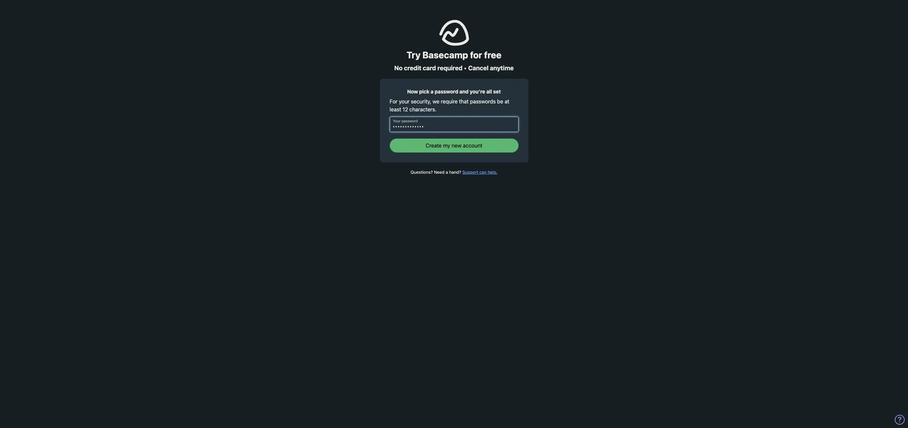 Task type: locate. For each thing, give the bounding box(es) containing it.
set
[[494, 89, 501, 95]]

0 vertical spatial password
[[435, 89, 459, 95]]

at
[[505, 99, 510, 105]]

security,
[[411, 99, 432, 105]]

0 vertical spatial a
[[431, 89, 434, 95]]

1 horizontal spatial password
[[435, 89, 459, 95]]

a right pick
[[431, 89, 434, 95]]

1 horizontal spatial a
[[446, 170, 448, 175]]

support can help. link
[[463, 170, 498, 175]]

0 horizontal spatial password
[[402, 119, 418, 123]]

1 vertical spatial password
[[402, 119, 418, 123]]

1 vertical spatial a
[[446, 170, 448, 175]]

for
[[390, 99, 398, 105]]

0 horizontal spatial a
[[431, 89, 434, 95]]

least
[[390, 107, 402, 113]]

a for hand?
[[446, 170, 448, 175]]

questions? need a hand? support can help.
[[411, 170, 498, 175]]

a for password
[[431, 89, 434, 95]]

support
[[463, 170, 479, 175]]

for
[[471, 49, 483, 60]]

None submit
[[390, 139, 519, 153]]

no credit card required • cancel anytime
[[395, 65, 514, 72]]

for your security, we require that passwords be at least 12 characters.
[[390, 99, 510, 113]]

basecamp
[[423, 49, 469, 60]]

password
[[435, 89, 459, 95], [402, 119, 418, 123]]

passwords
[[470, 99, 496, 105]]

required
[[438, 65, 463, 72]]

you're
[[470, 89, 486, 95]]

your
[[393, 119, 401, 123]]

pick
[[420, 89, 430, 95]]

password down 12
[[402, 119, 418, 123]]

credit
[[404, 65, 422, 72]]

•
[[464, 65, 467, 72]]

a right need
[[446, 170, 448, 175]]

require
[[441, 99, 458, 105]]

12
[[403, 107, 408, 113]]

password up require
[[435, 89, 459, 95]]

a
[[431, 89, 434, 95], [446, 170, 448, 175]]



Task type: describe. For each thing, give the bounding box(es) containing it.
free
[[485, 49, 502, 60]]

try basecamp for free
[[407, 49, 502, 60]]

and
[[460, 89, 469, 95]]

now pick a password and you're all set
[[408, 89, 501, 95]]

characters.
[[410, 107, 437, 113]]

can
[[480, 170, 487, 175]]

hand?
[[450, 170, 462, 175]]

that
[[460, 99, 469, 105]]

we
[[433, 99, 440, 105]]

card
[[423, 65, 436, 72]]

Your password password field
[[390, 117, 519, 132]]

need
[[434, 170, 445, 175]]

cancel
[[469, 65, 489, 72]]

your password
[[393, 119, 418, 123]]

all
[[487, 89, 492, 95]]

be
[[498, 99, 504, 105]]

now
[[408, 89, 418, 95]]

no
[[395, 65, 403, 72]]

questions?
[[411, 170, 433, 175]]

help.
[[488, 170, 498, 175]]

try
[[407, 49, 421, 60]]

anytime
[[490, 65, 514, 72]]

your
[[399, 99, 410, 105]]



Task type: vqa. For each thing, say whether or not it's contained in the screenshot.
Support
yes



